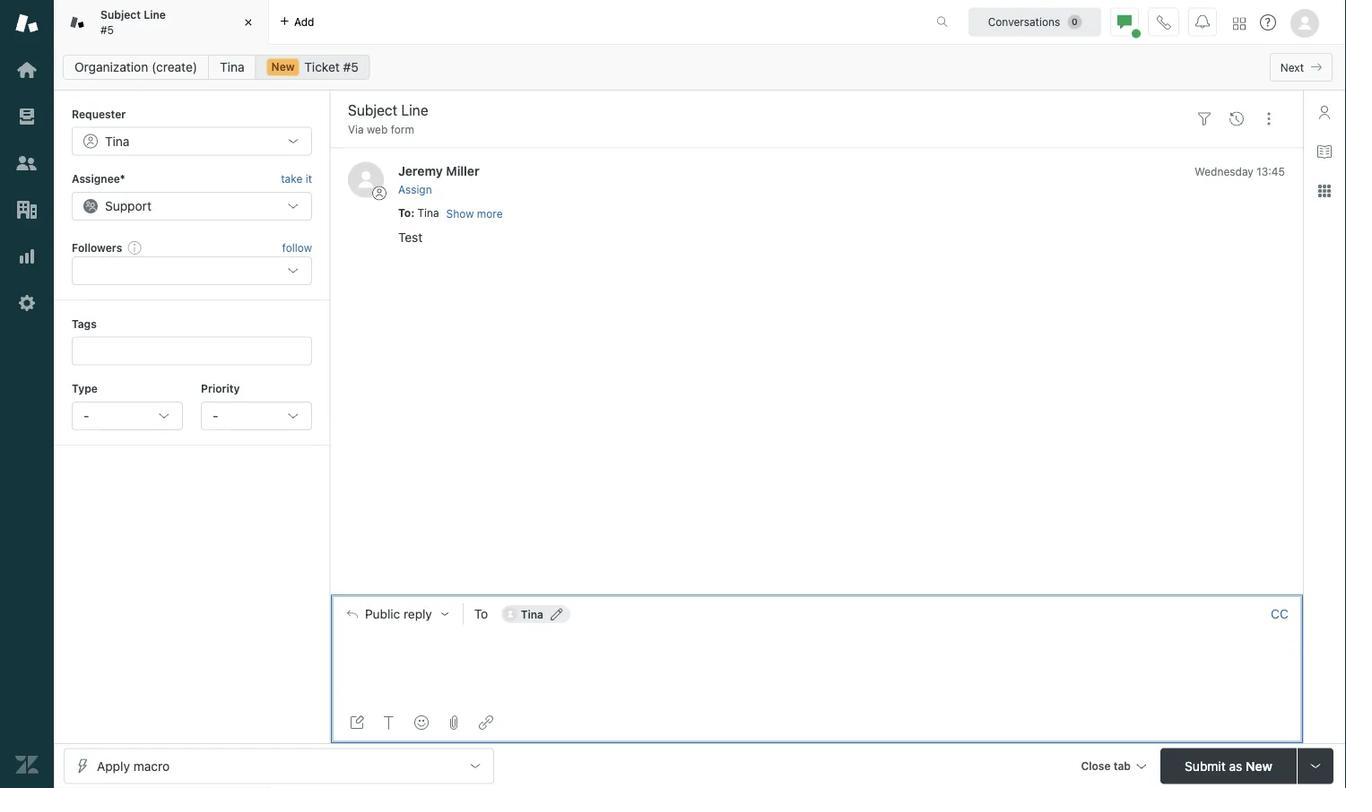Task type: describe. For each thing, give the bounding box(es) containing it.
draft mode image
[[350, 716, 364, 730]]

hide composer image
[[810, 588, 824, 602]]

add attachment image
[[447, 716, 461, 730]]

follow
[[282, 241, 312, 254]]

requester
[[72, 108, 126, 120]]

macro
[[133, 759, 170, 774]]

new inside secondary element
[[271, 61, 295, 73]]

- button for type
[[72, 402, 183, 431]]

zendesk image
[[15, 754, 39, 777]]

assign
[[398, 184, 432, 196]]

get started image
[[15, 58, 39, 82]]

format text image
[[382, 716, 397, 730]]

ticket actions image
[[1262, 112, 1277, 126]]

via
[[348, 123, 364, 136]]

edit user image
[[551, 608, 563, 621]]

subject line #5
[[100, 9, 166, 36]]

miller
[[446, 163, 480, 178]]

public reply
[[365, 607, 432, 622]]

close image
[[240, 13, 257, 31]]

apps image
[[1318, 184, 1332, 198]]

followers element
[[72, 257, 312, 285]]

apply
[[97, 759, 130, 774]]

add button
[[269, 0, 325, 44]]

tabs tab list
[[54, 0, 918, 45]]

to : tina show more
[[398, 207, 503, 220]]

next
[[1281, 61, 1305, 74]]

- for type
[[83, 409, 89, 423]]

assignee* element
[[72, 192, 312, 221]]

button displays agent's chat status as online. image
[[1118, 15, 1132, 29]]

followers
[[72, 241, 122, 254]]

more
[[477, 208, 503, 220]]

wednesday 13:45
[[1195, 165, 1286, 178]]

close
[[1081, 760, 1111, 773]]

(create)
[[152, 60, 197, 74]]

info on adding followers image
[[128, 240, 142, 255]]

customer context image
[[1318, 105, 1332, 119]]

ticket #5
[[304, 60, 359, 74]]

organization
[[74, 60, 148, 74]]

as
[[1230, 759, 1243, 774]]

support
[[105, 199, 152, 213]]

tina inside tina link
[[220, 60, 245, 74]]

conversations
[[988, 16, 1061, 28]]

line
[[144, 9, 166, 21]]

add link (cmd k) image
[[479, 716, 493, 730]]

tina inside requester 'element'
[[105, 134, 130, 148]]

organizations image
[[15, 198, 39, 222]]

knowledge image
[[1318, 144, 1332, 159]]

1 vertical spatial new
[[1246, 759, 1273, 774]]

tina right tina@gmail.com image at the left bottom of page
[[521, 608, 544, 621]]

tags
[[72, 318, 97, 330]]

close tab
[[1081, 760, 1131, 773]]

to for to
[[474, 607, 488, 622]]

tab
[[1114, 760, 1131, 773]]

apply macro
[[97, 759, 170, 774]]

notifications image
[[1196, 15, 1210, 29]]

take
[[281, 173, 303, 185]]

displays possible ticket submission types image
[[1309, 759, 1323, 774]]

show
[[446, 208, 474, 220]]

organization (create) button
[[63, 55, 209, 80]]



Task type: locate. For each thing, give the bounding box(es) containing it.
13:45
[[1257, 165, 1286, 178]]

reply
[[404, 607, 432, 622]]

- button down the priority
[[201, 402, 312, 431]]

to for to : tina show more
[[398, 207, 411, 220]]

to inside to : tina show more
[[398, 207, 411, 220]]

insert emojis image
[[414, 716, 429, 730]]

tab containing subject line
[[54, 0, 269, 45]]

0 vertical spatial new
[[271, 61, 295, 73]]

customers image
[[15, 152, 39, 175]]

tina down close icon on the top
[[220, 60, 245, 74]]

events image
[[1230, 112, 1244, 126]]

new
[[271, 61, 295, 73], [1246, 759, 1273, 774]]

show more button
[[446, 206, 503, 222]]

cc
[[1271, 607, 1289, 622]]

add
[[294, 16, 314, 28]]

#5 right ticket on the top left
[[343, 60, 359, 74]]

test
[[398, 230, 423, 245]]

requester element
[[72, 127, 312, 156]]

tina inside to : tina show more
[[418, 207, 439, 220]]

- button for priority
[[201, 402, 312, 431]]

#5
[[100, 23, 114, 36], [343, 60, 359, 74]]

views image
[[15, 105, 39, 128]]

assign button
[[398, 182, 432, 198]]

conversations button
[[969, 8, 1102, 36]]

secondary element
[[54, 49, 1347, 85]]

to left tina@gmail.com image at the left bottom of page
[[474, 607, 488, 622]]

filter image
[[1198, 112, 1212, 126]]

main element
[[0, 0, 54, 789]]

it
[[306, 173, 312, 185]]

subject
[[100, 9, 141, 21]]

zendesk support image
[[15, 12, 39, 35]]

wednesday
[[1195, 165, 1254, 178]]

0 horizontal spatial #5
[[100, 23, 114, 36]]

tina@gmail.com image
[[503, 607, 517, 622]]

to up test
[[398, 207, 411, 220]]

- button
[[72, 402, 183, 431], [201, 402, 312, 431]]

web
[[367, 123, 388, 136]]

1 horizontal spatial to
[[474, 607, 488, 622]]

submit as new
[[1185, 759, 1273, 774]]

- for priority
[[213, 409, 218, 423]]

get help image
[[1261, 14, 1277, 31]]

jeremy
[[398, 163, 443, 178]]

1 - from the left
[[83, 409, 89, 423]]

new right as
[[1246, 759, 1273, 774]]

ticket
[[304, 60, 340, 74]]

tina down requester on the left of the page
[[105, 134, 130, 148]]

- button down 'type'
[[72, 402, 183, 431]]

0 vertical spatial to
[[398, 207, 411, 220]]

0 horizontal spatial new
[[271, 61, 295, 73]]

to
[[398, 207, 411, 220], [474, 607, 488, 622]]

2 - button from the left
[[201, 402, 312, 431]]

-
[[83, 409, 89, 423], [213, 409, 218, 423]]

assignee*
[[72, 173, 125, 185]]

new left ticket on the top left
[[271, 61, 295, 73]]

follow button
[[282, 240, 312, 256]]

priority
[[201, 383, 240, 395]]

#5 down subject
[[100, 23, 114, 36]]

- down 'type'
[[83, 409, 89, 423]]

tina right :
[[418, 207, 439, 220]]

0 horizontal spatial to
[[398, 207, 411, 220]]

1 vertical spatial to
[[474, 607, 488, 622]]

tab
[[54, 0, 269, 45]]

public
[[365, 607, 400, 622]]

submit
[[1185, 759, 1226, 774]]

tina link
[[208, 55, 256, 80]]

jeremy miller link
[[398, 163, 480, 178]]

1 horizontal spatial #5
[[343, 60, 359, 74]]

jeremy miller assign
[[398, 163, 480, 196]]

1 vertical spatial #5
[[343, 60, 359, 74]]

Subject field
[[345, 100, 1185, 121]]

cc button
[[1271, 606, 1289, 623]]

tina
[[220, 60, 245, 74], [105, 134, 130, 148], [418, 207, 439, 220], [521, 608, 544, 621]]

0 horizontal spatial - button
[[72, 402, 183, 431]]

1 horizontal spatial new
[[1246, 759, 1273, 774]]

admin image
[[15, 292, 39, 315]]

via web form
[[348, 123, 415, 136]]

1 - button from the left
[[72, 402, 183, 431]]

#5 inside subject line #5
[[100, 23, 114, 36]]

form
[[391, 123, 415, 136]]

:
[[411, 207, 415, 220]]

Wednesday 13:45 text field
[[1195, 165, 1286, 178]]

next button
[[1270, 53, 1333, 82]]

1 horizontal spatial -
[[213, 409, 218, 423]]

#5 inside secondary element
[[343, 60, 359, 74]]

2 - from the left
[[213, 409, 218, 423]]

type
[[72, 383, 98, 395]]

reporting image
[[15, 245, 39, 268]]

- down the priority
[[213, 409, 218, 423]]

0 vertical spatial #5
[[100, 23, 114, 36]]

close tab button
[[1073, 749, 1154, 787]]

avatar image
[[348, 162, 384, 198]]

zendesk products image
[[1234, 17, 1246, 30]]

take it button
[[281, 170, 312, 188]]

take it
[[281, 173, 312, 185]]

organization (create)
[[74, 60, 197, 74]]

0 horizontal spatial -
[[83, 409, 89, 423]]

Public reply composer text field
[[339, 633, 1296, 671]]

public reply button
[[331, 596, 463, 633]]

1 horizontal spatial - button
[[201, 402, 312, 431]]



Task type: vqa. For each thing, say whether or not it's contained in the screenshot.
New to the top
yes



